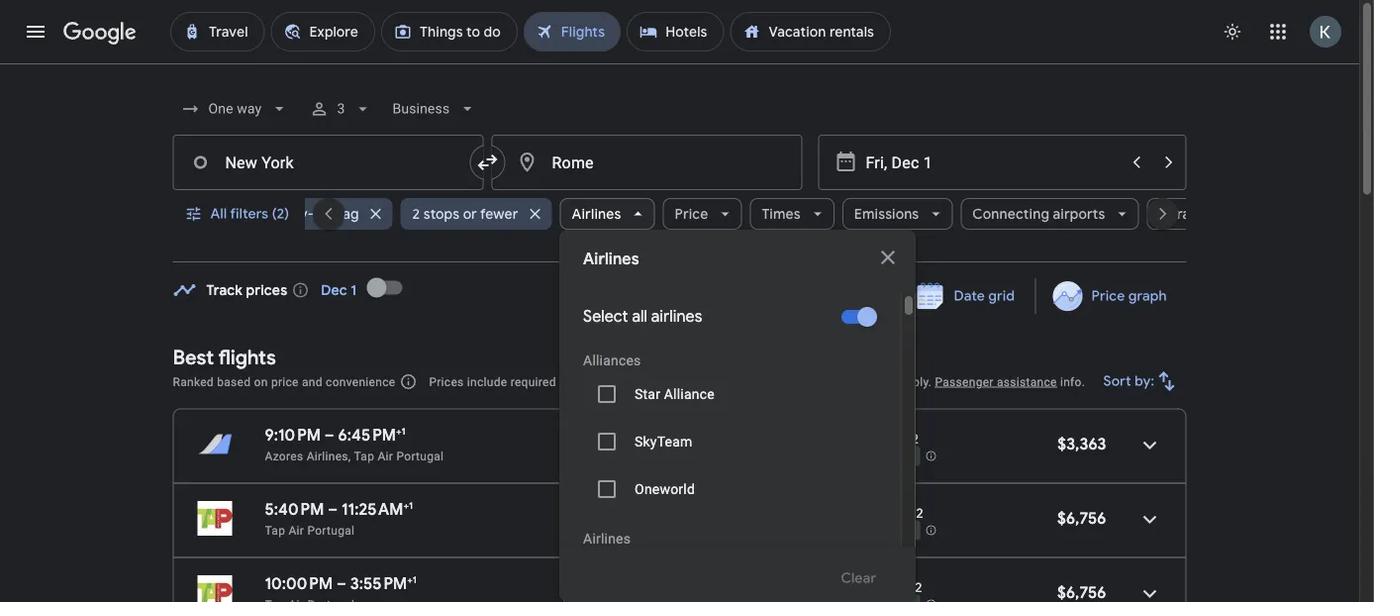Task type: describe. For each thing, give the bounding box(es) containing it.
2 stops flight. element
[[688, 425, 740, 448]]

loading results progress bar
[[0, 63, 1360, 67]]

– for 11:25 am
[[328, 499, 338, 519]]

optional charges and
[[701, 375, 822, 389]]

price button
[[663, 190, 742, 238]]

connecting
[[972, 205, 1049, 223]]

kg for 53%
[[866, 425, 884, 445]]

leaves john f. kennedy international airport at 10:00 pm on friday, december 1 and arrives at leonardo da vinci–fiumicino airport at 3:55 pm on saturday, december 2. element
[[265, 573, 417, 594]]

6756 US dollars text field
[[1058, 582, 1107, 602]]

all
[[210, 205, 227, 223]]

11 for 11 hr 55 min
[[559, 573, 572, 594]]

min for 15 hr 35 min
[[619, 425, 645, 445]]

– inside '11 hr 45 min ewr – fco'
[[585, 523, 593, 537]]

1 carry-on bag
[[263, 205, 359, 223]]

2,334
[[827, 573, 866, 594]]

prices
[[246, 281, 287, 299]]

1 carry-on bag button
[[251, 190, 392, 238]]

- for 51%
[[828, 524, 831, 538]]

may apply. passenger assistance
[[870, 375, 1057, 389]]

dec
[[321, 281, 347, 299]]

date grid
[[954, 287, 1015, 305]]

kg co 2 for -53% emissions
[[862, 425, 919, 448]]

date grid button
[[903, 278, 1031, 314]]

2,334 kg co 2
[[827, 573, 922, 596]]

0 vertical spatial tap
[[354, 449, 375, 463]]

duration
[[1159, 205, 1216, 223]]

jfk
[[559, 449, 580, 463]]

1 for 6:45 pm
[[402, 425, 406, 437]]

oneworld
[[635, 481, 695, 497]]

kg for 51%
[[871, 499, 888, 519]]

azores airlines, tap air portugal
[[265, 449, 444, 463]]

star
[[635, 386, 661, 402]]

2 stops or fewer
[[412, 205, 518, 223]]

adults.
[[660, 375, 697, 389]]

11 for 11 hr 45 min ewr – fco
[[559, 499, 572, 519]]

on for based
[[254, 375, 268, 389]]

1 inside the find the best price region
[[351, 281, 357, 299]]

2 vertical spatial airlines
[[583, 530, 631, 547]]

airlines button
[[560, 190, 655, 238]]

by:
[[1135, 372, 1155, 390]]

2 stops pdl
[[688, 425, 740, 463]]

Departure time: 9:10 PM. text field
[[265, 425, 321, 445]]

sort
[[1104, 372, 1132, 390]]

azores
[[265, 449, 303, 463]]

star alliance
[[635, 386, 715, 402]]

price
[[271, 375, 299, 389]]

3 inside best flights main content
[[649, 375, 656, 389]]

select
[[583, 307, 628, 327]]

required
[[511, 375, 556, 389]]

53%
[[831, 450, 854, 464]]

convenience
[[326, 375, 396, 389]]

fco inside 15 hr 35 min jfk fco
[[589, 449, 612, 463]]

airlines
[[651, 307, 703, 327]]

include
[[467, 375, 507, 389]]

- for 53%
[[828, 450, 831, 464]]

all filters (2) button
[[173, 190, 305, 238]]

total duration 15 hr 35 min. element
[[559, 425, 688, 448]]

1 and from the left
[[302, 375, 323, 389]]

best flights main content
[[173, 264, 1187, 602]]

previous image
[[305, 190, 353, 238]]

0 horizontal spatial tap
[[265, 523, 285, 537]]

airports
[[1053, 205, 1105, 223]]

11 hr 45 min ewr – fco
[[559, 499, 643, 537]]

2 up 2,334 kg co 2
[[917, 505, 924, 522]]

find the best price region
[[173, 264, 1187, 330]]

+ left fees
[[593, 375, 600, 389]]

3 button
[[301, 85, 381, 133]]

swap origin and destination. image
[[476, 151, 500, 174]]

airlines inside popup button
[[572, 205, 621, 223]]

skyteam
[[635, 433, 693, 450]]

flight details. leaves newark liberty international airport at 5:40 pm on friday, december 1 and arrives at leonardo da vinci–fiumicino airport at 11:25 am on saturday, december 2. image
[[1127, 496, 1174, 543]]

2 stops or fewer button
[[400, 190, 552, 238]]

1 vertical spatial airlines
[[583, 249, 639, 269]]

grid
[[989, 287, 1015, 305]]

-53% emissions
[[828, 450, 915, 464]]

dec 1
[[321, 281, 357, 299]]

emissions
[[854, 205, 919, 223]]

connecting airports button
[[961, 190, 1139, 238]]

ranked
[[173, 375, 214, 389]]

graph
[[1129, 287, 1167, 305]]

35
[[597, 425, 615, 445]]

hr for 35
[[578, 425, 594, 445]]

date
[[954, 287, 986, 305]]

price graph button
[[1040, 278, 1183, 314]]

2 and from the left
[[798, 375, 819, 389]]

fees
[[603, 375, 627, 389]]

close dialog image
[[877, 246, 900, 269]]

5:40 pm – 11:25 am + 1
[[265, 499, 413, 519]]

9:10 pm
[[265, 425, 321, 445]]

stops for 2 stops pdl
[[700, 425, 740, 445]]

duration button
[[1147, 198, 1250, 230]]

select all airlines
[[583, 307, 703, 327]]

carry-
[[272, 205, 314, 223]]

51%
[[831, 524, 854, 538]]

2 inside 2 stops pdl
[[688, 425, 697, 445]]

alliances
[[583, 352, 641, 368]]

main menu image
[[24, 20, 48, 44]]

change appearance image
[[1209, 8, 1257, 55]]

track prices
[[206, 281, 287, 299]]

based
[[217, 375, 251, 389]]

learn more about tracked prices image
[[291, 281, 309, 299]]

apply.
[[900, 375, 932, 389]]

price for price graph
[[1092, 287, 1125, 305]]

2 up -53% emissions
[[912, 431, 919, 448]]

prices
[[429, 375, 464, 389]]

sort by: button
[[1096, 358, 1187, 405]]

optional
[[701, 375, 747, 389]]

total duration 11 hr 45 min. element
[[559, 499, 688, 522]]

-51% emissions
[[828, 524, 915, 538]]

fewer
[[480, 205, 518, 223]]

for
[[630, 375, 646, 389]]

$6,756
[[1058, 508, 1107, 528]]

pdl
[[688, 449, 711, 463]]

ranked based on price and convenience
[[173, 375, 396, 389]]

assistance
[[997, 375, 1057, 389]]

+ for 3:55 pm
[[407, 573, 413, 586]]

total duration 11 hr 55 min. element
[[559, 573, 688, 597]]

5:40 pm
[[265, 499, 324, 519]]



Task type: locate. For each thing, give the bounding box(es) containing it.
times button
[[750, 190, 834, 238]]

1 horizontal spatial air
[[378, 449, 393, 463]]

0 vertical spatial price
[[675, 205, 708, 223]]

and
[[302, 375, 323, 389], [798, 375, 819, 389]]

min for 11 hr 45 min
[[617, 499, 643, 519]]

11 inside '11 hr 45 min ewr – fco'
[[559, 499, 572, 519]]

0 vertical spatial -
[[828, 450, 831, 464]]

1 horizontal spatial tap
[[354, 449, 375, 463]]

min inside 15 hr 35 min jfk fco
[[619, 425, 645, 445]]

1 horizontal spatial stops
[[700, 425, 740, 445]]

+ down the arrival time: 11:25 am on  saturday, december 2. text field
[[407, 573, 413, 586]]

1 vertical spatial on
[[254, 375, 268, 389]]

1 vertical spatial co
[[892, 499, 917, 519]]

on left bag
[[314, 205, 330, 223]]

ewr
[[559, 523, 585, 537]]

sort by:
[[1104, 372, 1155, 390]]

11
[[559, 499, 572, 519], [559, 573, 572, 594]]

kg co 2 for -51% emissions
[[867, 499, 924, 522]]

hr right 15 on the bottom of page
[[578, 425, 594, 445]]

Departure time: 10:00 PM. text field
[[265, 573, 333, 594]]

fco down 35
[[589, 449, 612, 463]]

or
[[463, 205, 477, 223]]

hr for 45
[[575, 499, 590, 519]]

0 vertical spatial hr
[[578, 425, 594, 445]]

kg co 2 up -51% emissions at the bottom of page
[[867, 499, 924, 522]]

1 vertical spatial kg
[[871, 499, 888, 519]]

2
[[412, 205, 420, 223], [688, 425, 697, 445], [912, 431, 919, 448], [917, 505, 924, 522], [915, 580, 922, 596]]

tap down 5:40 pm
[[265, 523, 285, 537]]

0 vertical spatial kg
[[866, 425, 884, 445]]

bag
[[334, 205, 359, 223]]

emissions right 53%
[[858, 450, 915, 464]]

alliance
[[664, 386, 715, 402]]

None text field
[[173, 135, 484, 190], [492, 135, 803, 190], [173, 135, 484, 190], [492, 135, 803, 190]]

0 horizontal spatial and
[[302, 375, 323, 389]]

– down total duration 11 hr 45 min. element
[[585, 523, 593, 537]]

1 inside 10:00 pm – 3:55 pm + 1
[[413, 573, 417, 586]]

2 vertical spatial co
[[891, 573, 915, 594]]

and right charges
[[798, 375, 819, 389]]

10:00 pm – 3:55 pm + 1
[[265, 573, 417, 594]]

min right 35
[[619, 425, 645, 445]]

– up tap air portugal at the left of page
[[328, 499, 338, 519]]

emissions
[[858, 450, 915, 464], [858, 524, 915, 538]]

may
[[873, 375, 896, 389]]

kg right 2,334
[[870, 573, 887, 594]]

45
[[594, 499, 613, 519]]

+ inside 10:00 pm – 3:55 pm + 1
[[407, 573, 413, 586]]

1 horizontal spatial on
[[314, 205, 330, 223]]

9:10 pm – 6:45 pm + 1
[[265, 425, 406, 445]]

2 inside popup button
[[412, 205, 420, 223]]

taxes
[[560, 375, 590, 389]]

0 vertical spatial min
[[619, 425, 645, 445]]

1 horizontal spatial and
[[798, 375, 819, 389]]

0 vertical spatial 3
[[337, 101, 345, 117]]

0 vertical spatial air
[[378, 449, 393, 463]]

hr inside '11 hr 45 min ewr – fco'
[[575, 499, 590, 519]]

1 left (2) on the left top
[[263, 205, 269, 223]]

leaves newark liberty international airport at 5:40 pm on friday, december 1 and arrives at leonardo da vinci–fiumicino airport at 11:25 am on saturday, december 2. element
[[265, 499, 413, 519]]

0 vertical spatial 11
[[559, 499, 572, 519]]

stops inside 2 stops pdl
[[700, 425, 740, 445]]

passenger
[[935, 375, 994, 389]]

passenger assistance button
[[935, 375, 1057, 389]]

on for carry-
[[314, 205, 330, 223]]

co for -53% emissions
[[887, 425, 912, 445]]

1 horizontal spatial price
[[1092, 287, 1125, 305]]

- up 2,334
[[828, 524, 831, 538]]

+ for 6:45 pm
[[396, 425, 402, 437]]

0 vertical spatial portugal
[[397, 449, 444, 463]]

+ inside 9:10 pm – 6:45 pm + 1
[[396, 425, 402, 437]]

connecting airports
[[972, 205, 1105, 223]]

emissions right 51%
[[858, 524, 915, 538]]

min inside '11 hr 45 min ewr – fco'
[[617, 499, 643, 519]]

flight details. leaves john f. kennedy international airport at 10:00 pm on friday, december 1 and arrives at leonardo da vinci–fiumicino airport at 3:55 pm on saturday, december 2. image
[[1127, 570, 1174, 602]]

best flights
[[173, 345, 276, 370]]

emissions for -53% emissions
[[858, 450, 915, 464]]

price inside button
[[1092, 287, 1125, 305]]

track
[[206, 281, 243, 299]]

1 11 from the top
[[559, 499, 572, 519]]

1 for 3:55 pm
[[413, 573, 417, 586]]

air down 5:40 pm
[[289, 523, 304, 537]]

0 vertical spatial co
[[887, 425, 912, 445]]

6756 US dollars text field
[[1058, 508, 1107, 528]]

2 11 from the top
[[559, 573, 572, 594]]

1 vertical spatial tap
[[265, 523, 285, 537]]

1 vertical spatial stops
[[700, 425, 740, 445]]

0 horizontal spatial price
[[675, 205, 708, 223]]

0 vertical spatial kg co 2
[[862, 425, 919, 448]]

learn more about ranking image
[[400, 373, 417, 391]]

emissions for -51% emissions
[[858, 524, 915, 538]]

hr inside 15 hr 35 min jfk fco
[[578, 425, 594, 445]]

hr left 55
[[575, 573, 590, 594]]

kg up -53% emissions
[[866, 425, 884, 445]]

2 emissions from the top
[[858, 524, 915, 538]]

portugal down 5:40 pm – 11:25 am + 1
[[307, 523, 355, 537]]

1 horizontal spatial 3
[[649, 375, 656, 389]]

2 up pdl
[[688, 425, 697, 445]]

on
[[314, 205, 330, 223], [254, 375, 268, 389]]

11 hr 55 min
[[559, 573, 643, 594]]

emissions button
[[842, 190, 953, 238]]

and right price
[[302, 375, 323, 389]]

stops up pdl
[[700, 425, 740, 445]]

tap
[[354, 449, 375, 463], [265, 523, 285, 537]]

0 horizontal spatial air
[[289, 523, 304, 537]]

1 right the 11:25 am
[[409, 499, 413, 512]]

leaves john f. kennedy international airport at 9:10 pm on friday, december 1 and arrives at leonardo da vinci–fiumicino airport at 6:45 pm on saturday, december 2. element
[[265, 425, 406, 445]]

1 vertical spatial air
[[289, 523, 304, 537]]

1 vertical spatial 3
[[649, 375, 656, 389]]

1 vertical spatial -
[[828, 524, 831, 538]]

price
[[675, 205, 708, 223], [1092, 287, 1125, 305]]

– for 6:45 pm
[[325, 425, 335, 445]]

price for price
[[675, 205, 708, 223]]

None field
[[173, 91, 297, 127], [385, 91, 485, 127], [173, 91, 297, 127], [385, 91, 485, 127]]

2 right 2,334
[[915, 580, 922, 596]]

air down arrival time: 6:45 pm on  saturday, december 2. text box
[[378, 449, 393, 463]]

0 vertical spatial emissions
[[858, 450, 915, 464]]

co right 2,334
[[891, 573, 915, 594]]

1 emissions from the top
[[858, 450, 915, 464]]

kg co 2 up -53% emissions
[[862, 425, 919, 448]]

kg inside 2,334 kg co 2
[[870, 573, 887, 594]]

stops left or
[[423, 205, 459, 223]]

price graph
[[1092, 287, 1167, 305]]

portugal down arrival time: 6:45 pm on  saturday, december 2. text box
[[397, 449, 444, 463]]

0 vertical spatial fco
[[589, 449, 612, 463]]

kg up -51% emissions at the bottom of page
[[871, 499, 888, 519]]

– left 3:55 pm
[[337, 573, 347, 594]]

fco inside '11 hr 45 min ewr – fco'
[[593, 523, 616, 537]]

6:45 pm
[[338, 425, 396, 445]]

11 left 55
[[559, 573, 572, 594]]

1 vertical spatial min
[[617, 499, 643, 519]]

times
[[762, 205, 801, 223]]

price inside popup button
[[675, 205, 708, 223]]

stops for 2 stops or fewer
[[423, 205, 459, 223]]

- up 51%
[[828, 450, 831, 464]]

tap down the 6:45 pm
[[354, 449, 375, 463]]

all
[[632, 307, 648, 327]]

1 inside 5:40 pm – 11:25 am + 1
[[409, 499, 413, 512]]

airlines
[[572, 205, 621, 223], [583, 249, 639, 269], [583, 530, 631, 547]]

Arrival time: 11:25 AM on  Saturday, December 2. text field
[[342, 499, 413, 519]]

0 horizontal spatial on
[[254, 375, 268, 389]]

2 vertical spatial hr
[[575, 573, 590, 594]]

– up airlines,
[[325, 425, 335, 445]]

2 - from the top
[[828, 524, 831, 538]]

stops
[[423, 205, 459, 223], [700, 425, 740, 445]]

tap air portugal
[[265, 523, 355, 537]]

+ down azores airlines, tap air portugal
[[404, 499, 409, 512]]

next image
[[1139, 190, 1187, 238]]

1 inside 9:10 pm – 6:45 pm + 1
[[402, 425, 406, 437]]

+ for 11:25 am
[[404, 499, 409, 512]]

fco
[[589, 449, 612, 463], [593, 523, 616, 537]]

airlines right fewer on the left top of page
[[572, 205, 621, 223]]

-
[[828, 450, 831, 464], [828, 524, 831, 538]]

filters
[[230, 205, 269, 223]]

co up -51% emissions at the bottom of page
[[892, 499, 917, 519]]

Departure text field
[[866, 136, 1120, 189]]

3:55 pm
[[350, 573, 407, 594]]

1 vertical spatial hr
[[575, 499, 590, 519]]

co inside 2,334 kg co 2
[[891, 573, 915, 594]]

airlines,
[[307, 449, 351, 463]]

2 vertical spatial min
[[616, 573, 643, 594]]

0 vertical spatial airlines
[[572, 205, 621, 223]]

0 horizontal spatial stops
[[423, 205, 459, 223]]

min
[[619, 425, 645, 445], [617, 499, 643, 519], [616, 573, 643, 594]]

+ down learn more about ranking icon
[[396, 425, 402, 437]]

portugal
[[397, 449, 444, 463], [307, 523, 355, 537]]

15
[[559, 425, 575, 445]]

on inside best flights main content
[[254, 375, 268, 389]]

0 horizontal spatial 3
[[337, 101, 345, 117]]

55
[[594, 573, 612, 594]]

(2)
[[272, 205, 289, 223]]

Departure time: 5:40 PM. text field
[[265, 499, 324, 519]]

1 inside popup button
[[263, 205, 269, 223]]

1 vertical spatial fco
[[593, 523, 616, 537]]

Arrival time: 6:45 PM on  Saturday, December 2. text field
[[338, 425, 406, 445]]

prices include required taxes + fees for 3 adults.
[[429, 375, 697, 389]]

1 right the 6:45 pm
[[402, 425, 406, 437]]

none search field containing airlines
[[173, 85, 1250, 602]]

1 vertical spatial price
[[1092, 287, 1125, 305]]

min right 45
[[617, 499, 643, 519]]

3 inside popup button
[[337, 101, 345, 117]]

all filters (2)
[[210, 205, 289, 223]]

1 - from the top
[[828, 450, 831, 464]]

air
[[378, 449, 393, 463], [289, 523, 304, 537]]

11 up ewr
[[559, 499, 572, 519]]

– for 3:55 pm
[[337, 573, 347, 594]]

$3,363
[[1058, 434, 1107, 454]]

1 vertical spatial emissions
[[858, 524, 915, 538]]

best
[[173, 345, 214, 370]]

co for -51% emissions
[[892, 499, 917, 519]]

flights
[[218, 345, 276, 370]]

15 hr 35 min jfk fco
[[559, 425, 645, 463]]

3363 US dollars text field
[[1058, 434, 1107, 454]]

co up -53% emissions
[[887, 425, 912, 445]]

None search field
[[173, 85, 1250, 602]]

0 vertical spatial stops
[[423, 205, 459, 223]]

hr for 55
[[575, 573, 590, 594]]

stops inside popup button
[[423, 205, 459, 223]]

0 vertical spatial on
[[314, 205, 330, 223]]

3
[[337, 101, 345, 117], [649, 375, 656, 389]]

+ inside 5:40 pm – 11:25 am + 1
[[404, 499, 409, 512]]

fco down 45
[[593, 523, 616, 537]]

1
[[263, 205, 269, 223], [351, 281, 357, 299], [402, 425, 406, 437], [409, 499, 413, 512], [413, 573, 417, 586]]

flight details. leaves john f. kennedy international airport at 9:10 pm on friday, december 1 and arrives at leonardo da vinci–fiumicino airport at 6:45 pm on saturday, december 2. image
[[1127, 421, 1174, 469]]

1 vertical spatial portugal
[[307, 523, 355, 537]]

airlines down 45
[[583, 530, 631, 547]]

price up the find the best price region
[[675, 205, 708, 223]]

0 horizontal spatial portugal
[[307, 523, 355, 537]]

min right 55
[[616, 573, 643, 594]]

2 vertical spatial kg
[[870, 573, 887, 594]]

airlines down airlines popup button
[[583, 249, 639, 269]]

price left graph
[[1092, 287, 1125, 305]]

1 for 11:25 am
[[409, 499, 413, 512]]

hr left 45
[[575, 499, 590, 519]]

11:25 am
[[342, 499, 404, 519]]

1 horizontal spatial portugal
[[397, 449, 444, 463]]

1 vertical spatial kg co 2
[[867, 499, 924, 522]]

2 inside 2,334 kg co 2
[[915, 580, 922, 596]]

1 vertical spatial 11
[[559, 573, 572, 594]]

1 right dec
[[351, 281, 357, 299]]

2 left or
[[412, 205, 420, 223]]

on inside popup button
[[314, 205, 330, 223]]

Arrival time: 3:55 PM on  Saturday, December 2. text field
[[350, 573, 417, 594]]

on left price
[[254, 375, 268, 389]]

charges
[[751, 375, 795, 389]]

1 right 3:55 pm
[[413, 573, 417, 586]]



Task type: vqa. For each thing, say whether or not it's contained in the screenshot.
"Based"
yes



